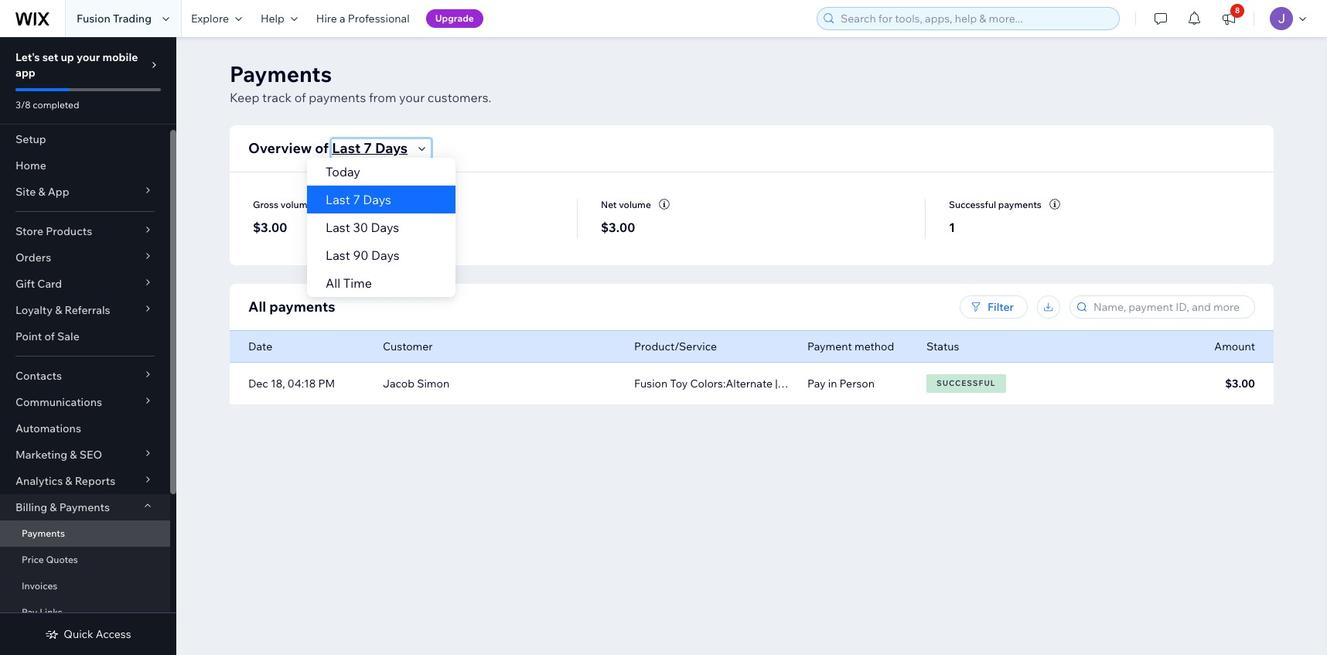 Task type: vqa. For each thing, say whether or not it's contained in the screenshot.
the Store Products
yes



Task type: describe. For each thing, give the bounding box(es) containing it.
payments inside dropdown button
[[59, 500, 110, 514]]

field???:yes
[[804, 377, 864, 391]]

communications
[[15, 395, 102, 409]]

your inside payments keep track of payments from your customers.
[[399, 90, 425, 105]]

pay for pay in person
[[807, 377, 826, 391]]

last left 30
[[326, 220, 350, 235]]

all payments
[[248, 298, 335, 316]]

$3.00 for gross
[[253, 220, 287, 235]]

reports
[[75, 474, 115, 488]]

gift card button
[[0, 271, 170, 297]]

marketing & seo
[[15, 448, 102, 462]]

contacts
[[15, 369, 62, 383]]

sale
[[57, 329, 80, 343]]

7 for last 7 days option
[[353, 192, 360, 207]]

quick access
[[64, 627, 131, 641]]

last 90 days
[[326, 248, 400, 263]]

amount
[[1215, 340, 1255, 353]]

hire a professional link
[[307, 0, 419, 37]]

list box containing today
[[307, 158, 456, 297]]

communications button
[[0, 389, 170, 415]]

3/8 completed
[[15, 99, 79, 111]]

of for point of sale
[[44, 329, 55, 343]]

card
[[37, 277, 62, 291]]

site & app button
[[0, 179, 170, 205]]

loyalty & referrals
[[15, 303, 110, 317]]

toy
[[670, 377, 688, 391]]

sidebar element
[[0, 37, 176, 655]]

marketing
[[15, 448, 67, 462]]

volume for net volume
[[619, 199, 651, 210]]

gift
[[15, 277, 35, 291]]

last 7 days for last 7 days option
[[326, 192, 391, 207]]

3/8
[[15, 99, 31, 111]]

$3.00 for net
[[601, 220, 635, 235]]

days inside the last 7 days "button"
[[375, 139, 408, 157]]

pay links link
[[0, 599, 170, 626]]

payments for payments keep track of payments from your customers.
[[230, 60, 332, 87]]

quotes
[[46, 554, 78, 565]]

volume for gross volume
[[281, 199, 313, 210]]

hire a professional
[[316, 12, 410, 26]]

fusion for fusion trading
[[77, 12, 110, 26]]

payments link
[[0, 521, 170, 547]]

automations
[[15, 422, 81, 435]]

mobile
[[102, 50, 138, 64]]

& for analytics
[[65, 474, 72, 488]]

seo
[[79, 448, 102, 462]]

customers.
[[428, 90, 492, 105]]

trading
[[113, 12, 152, 26]]

last inside option
[[326, 192, 350, 207]]

last 7 days for the last 7 days "button"
[[332, 139, 408, 157]]

Name, payment ID, and more field
[[1089, 296, 1250, 318]]

gift card
[[15, 277, 62, 291]]

site
[[15, 185, 36, 199]]

& for site
[[38, 185, 45, 199]]

payments keep track of payments from your customers.
[[230, 60, 492, 105]]

& for billing
[[50, 500, 57, 514]]

simon
[[417, 377, 450, 391]]

point of sale link
[[0, 323, 170, 350]]

track
[[262, 90, 292, 105]]

payments for successful payments
[[998, 199, 1042, 210]]

payments inside payments keep track of payments from your customers.
[[309, 90, 366, 105]]

help
[[261, 12, 285, 26]]

method
[[855, 340, 894, 353]]

30
[[353, 220, 368, 235]]

last 30 days
[[326, 220, 399, 235]]

analytics & reports
[[15, 474, 115, 488]]

invoices
[[22, 580, 58, 592]]

8
[[1235, 5, 1240, 15]]

loyalty & referrals button
[[0, 297, 170, 323]]

completed
[[33, 99, 79, 111]]

home link
[[0, 152, 170, 179]]

pm
[[318, 377, 335, 391]]

hire
[[316, 12, 337, 26]]

8 button
[[1212, 0, 1246, 37]]

your inside "let's set up your mobile app"
[[77, 50, 100, 64]]

price quotes
[[22, 554, 78, 565]]

access
[[96, 627, 131, 641]]

time
[[343, 275, 372, 291]]

jacob simon
[[383, 377, 450, 391]]

successful for successful
[[937, 378, 996, 388]]

marketing & seo button
[[0, 442, 170, 468]]

site & app
[[15, 185, 69, 199]]

colors:alternate
[[690, 377, 773, 391]]

2 | from the left
[[866, 377, 869, 391]]

net
[[601, 199, 617, 210]]

dec
[[248, 377, 268, 391]]

date
[[248, 340, 272, 353]]

quick access button
[[45, 627, 131, 641]]

up
[[61, 50, 74, 64]]

automations link
[[0, 415, 170, 442]]

another
[[872, 377, 913, 391]]

in
[[828, 377, 837, 391]]

1
[[949, 220, 955, 235]]



Task type: locate. For each thing, give the bounding box(es) containing it.
your right from
[[399, 90, 425, 105]]

person
[[840, 377, 875, 391]]

volume right gross at the top left of page
[[281, 199, 313, 210]]

overview
[[248, 139, 312, 157]]

& inside dropdown button
[[65, 474, 72, 488]]

billing
[[15, 500, 47, 514]]

days right '90'
[[371, 248, 400, 263]]

of left sale
[[44, 329, 55, 343]]

1 vertical spatial payments
[[998, 199, 1042, 210]]

successful
[[949, 199, 996, 210], [937, 378, 996, 388]]

upgrade button
[[426, 9, 483, 28]]

filter button
[[960, 295, 1028, 319]]

2 vertical spatial payments
[[269, 298, 335, 316]]

& right billing
[[50, 500, 57, 514]]

last 7 days button
[[332, 139, 431, 158]]

1 vertical spatial your
[[399, 90, 425, 105]]

store
[[15, 224, 43, 238]]

explore
[[191, 12, 229, 26]]

let's set up your mobile app
[[15, 50, 138, 80]]

days up last 30 days
[[363, 192, 391, 207]]

days down from
[[375, 139, 408, 157]]

0 vertical spatial fusion
[[77, 12, 110, 26]]

0 vertical spatial of
[[294, 90, 306, 105]]

product/service
[[634, 340, 717, 353]]

0 horizontal spatial 7
[[353, 192, 360, 207]]

days inside last 7 days option
[[363, 192, 391, 207]]

let's
[[15, 50, 40, 64]]

18,
[[271, 377, 285, 391]]

pay left links
[[22, 606, 38, 618]]

billing & payments
[[15, 500, 110, 514]]

fusion toy colors:alternate | text field???:yes | another field:
[[634, 377, 940, 391]]

home
[[15, 159, 46, 172]]

1 horizontal spatial volume
[[619, 199, 651, 210]]

filter
[[988, 300, 1014, 314]]

last
[[332, 139, 361, 157], [326, 192, 350, 207], [326, 220, 350, 235], [326, 248, 350, 263]]

7 up 30
[[353, 192, 360, 207]]

last up today
[[332, 139, 361, 157]]

successful up 1
[[949, 199, 996, 210]]

from
[[369, 90, 396, 105]]

0 horizontal spatial volume
[[281, 199, 313, 210]]

analytics
[[15, 474, 63, 488]]

all for all time
[[326, 275, 341, 291]]

1 volume from the left
[[281, 199, 313, 210]]

7 for the last 7 days "button"
[[364, 139, 372, 157]]

payments up payments link
[[59, 500, 110, 514]]

volume right net
[[619, 199, 651, 210]]

last 7 days up today
[[332, 139, 408, 157]]

0 horizontal spatial |
[[775, 377, 778, 391]]

7 inside "button"
[[364, 139, 372, 157]]

last 7 days inside "button"
[[332, 139, 408, 157]]

7 down from
[[364, 139, 372, 157]]

last 7 days inside option
[[326, 192, 391, 207]]

& right loyalty
[[55, 303, 62, 317]]

2 vertical spatial payments
[[22, 528, 65, 539]]

& for loyalty
[[55, 303, 62, 317]]

app
[[48, 185, 69, 199]]

fusion trading
[[77, 12, 152, 26]]

jacob
[[383, 377, 415, 391]]

1 horizontal spatial fusion
[[634, 377, 668, 391]]

analytics & reports button
[[0, 468, 170, 494]]

payment
[[807, 340, 852, 353]]

7
[[364, 139, 372, 157], [353, 192, 360, 207]]

0 vertical spatial pay
[[807, 377, 826, 391]]

days right 30
[[371, 220, 399, 235]]

your
[[77, 50, 100, 64], [399, 90, 425, 105]]

1 | from the left
[[775, 377, 778, 391]]

$3.00 down gross at the top left of page
[[253, 220, 287, 235]]

payments
[[230, 60, 332, 87], [59, 500, 110, 514], [22, 528, 65, 539]]

payments for all payments
[[269, 298, 335, 316]]

your right up
[[77, 50, 100, 64]]

& right site
[[38, 185, 45, 199]]

all up 'date'
[[248, 298, 266, 316]]

set
[[42, 50, 58, 64]]

0 horizontal spatial $3.00
[[253, 220, 287, 235]]

net volume
[[601, 199, 651, 210]]

loyalty
[[15, 303, 53, 317]]

status
[[927, 340, 959, 353]]

point of sale
[[15, 329, 80, 343]]

1 horizontal spatial pay
[[807, 377, 826, 391]]

of inside sidebar element
[[44, 329, 55, 343]]

1 vertical spatial payments
[[59, 500, 110, 514]]

setup link
[[0, 126, 170, 152]]

billing & payments button
[[0, 494, 170, 521]]

orders button
[[0, 244, 170, 271]]

|
[[775, 377, 778, 391], [866, 377, 869, 391]]

0 vertical spatial successful
[[949, 199, 996, 210]]

setup
[[15, 132, 46, 146]]

0 horizontal spatial all
[[248, 298, 266, 316]]

payment method
[[807, 340, 894, 353]]

0 vertical spatial payments
[[309, 90, 366, 105]]

0 vertical spatial payments
[[230, 60, 332, 87]]

all for all payments
[[248, 298, 266, 316]]

of for overview of
[[315, 139, 329, 157]]

1 horizontal spatial your
[[399, 90, 425, 105]]

invoices link
[[0, 573, 170, 599]]

keep
[[230, 90, 260, 105]]

$3.00
[[253, 220, 287, 235], [601, 220, 635, 235], [1225, 377, 1255, 391]]

0 vertical spatial all
[[326, 275, 341, 291]]

1 vertical spatial 7
[[353, 192, 360, 207]]

90
[[353, 248, 369, 263]]

0 vertical spatial 7
[[364, 139, 372, 157]]

0 horizontal spatial pay
[[22, 606, 38, 618]]

1 vertical spatial pay
[[22, 606, 38, 618]]

last left '90'
[[326, 248, 350, 263]]

pay links
[[22, 606, 63, 618]]

upgrade
[[435, 12, 474, 24]]

payments up track
[[230, 60, 332, 87]]

pay
[[807, 377, 826, 391], [22, 606, 38, 618]]

pay inside sidebar element
[[22, 606, 38, 618]]

price
[[22, 554, 44, 565]]

last inside "button"
[[332, 139, 361, 157]]

today
[[326, 164, 361, 179]]

| left 'text'
[[775, 377, 778, 391]]

$3.00 down net volume at the left top of page
[[601, 220, 635, 235]]

1 vertical spatial successful
[[937, 378, 996, 388]]

& for marketing
[[70, 448, 77, 462]]

2 horizontal spatial $3.00
[[1225, 377, 1255, 391]]

1 horizontal spatial $3.00
[[601, 220, 635, 235]]

1 horizontal spatial |
[[866, 377, 869, 391]]

pay for pay links
[[22, 606, 38, 618]]

last down today
[[326, 192, 350, 207]]

payments for payments
[[22, 528, 65, 539]]

products
[[46, 224, 92, 238]]

of right track
[[294, 90, 306, 105]]

payments inside payments keep track of payments from your customers.
[[230, 60, 332, 87]]

app
[[15, 66, 35, 80]]

1 horizontal spatial of
[[294, 90, 306, 105]]

days
[[375, 139, 408, 157], [363, 192, 391, 207], [371, 220, 399, 235], [371, 248, 400, 263]]

fusion
[[77, 12, 110, 26], [634, 377, 668, 391]]

& inside dropdown button
[[70, 448, 77, 462]]

of
[[294, 90, 306, 105], [315, 139, 329, 157], [44, 329, 55, 343]]

2 horizontal spatial of
[[315, 139, 329, 157]]

1 vertical spatial all
[[248, 298, 266, 316]]

list box
[[307, 158, 456, 297]]

orders
[[15, 251, 51, 265]]

& left seo
[[70, 448, 77, 462]]

2 volume from the left
[[619, 199, 651, 210]]

04:18
[[288, 377, 316, 391]]

successful payments
[[949, 199, 1042, 210]]

1 horizontal spatial 7
[[364, 139, 372, 157]]

0 horizontal spatial of
[[44, 329, 55, 343]]

gross volume
[[253, 199, 313, 210]]

1 horizontal spatial all
[[326, 275, 341, 291]]

professional
[[348, 12, 410, 26]]

$3.00 down 'amount'
[[1225, 377, 1255, 391]]

payments
[[309, 90, 366, 105], [998, 199, 1042, 210], [269, 298, 335, 316]]

Search for tools, apps, help & more... field
[[836, 8, 1115, 29]]

fusion left "toy"
[[634, 377, 668, 391]]

7 inside option
[[353, 192, 360, 207]]

& left reports on the left bottom of the page
[[65, 474, 72, 488]]

pay in person
[[807, 377, 875, 391]]

last 7 days option
[[307, 186, 456, 213]]

all left time
[[326, 275, 341, 291]]

all time
[[326, 275, 372, 291]]

1 vertical spatial fusion
[[634, 377, 668, 391]]

0 vertical spatial your
[[77, 50, 100, 64]]

of inside payments keep track of payments from your customers.
[[294, 90, 306, 105]]

| left another at the bottom right of page
[[866, 377, 869, 391]]

0 vertical spatial last 7 days
[[332, 139, 408, 157]]

of up today
[[315, 139, 329, 157]]

fusion left trading
[[77, 12, 110, 26]]

1 vertical spatial last 7 days
[[326, 192, 391, 207]]

&
[[38, 185, 45, 199], [55, 303, 62, 317], [70, 448, 77, 462], [65, 474, 72, 488], [50, 500, 57, 514]]

1 vertical spatial of
[[315, 139, 329, 157]]

quick
[[64, 627, 93, 641]]

all
[[326, 275, 341, 291], [248, 298, 266, 316]]

last 7 days up 30
[[326, 192, 391, 207]]

contacts button
[[0, 363, 170, 389]]

price quotes link
[[0, 547, 170, 573]]

successful for successful payments
[[949, 199, 996, 210]]

& inside popup button
[[55, 303, 62, 317]]

help button
[[251, 0, 307, 37]]

text
[[780, 377, 801, 391]]

referrals
[[65, 303, 110, 317]]

0 horizontal spatial your
[[77, 50, 100, 64]]

customer
[[383, 340, 433, 353]]

payments up the price quotes
[[22, 528, 65, 539]]

successful down status
[[937, 378, 996, 388]]

2 vertical spatial of
[[44, 329, 55, 343]]

pay left in
[[807, 377, 826, 391]]

store products button
[[0, 218, 170, 244]]

fusion for fusion toy colors:alternate | text field???:yes | another field:
[[634, 377, 668, 391]]

0 horizontal spatial fusion
[[77, 12, 110, 26]]



